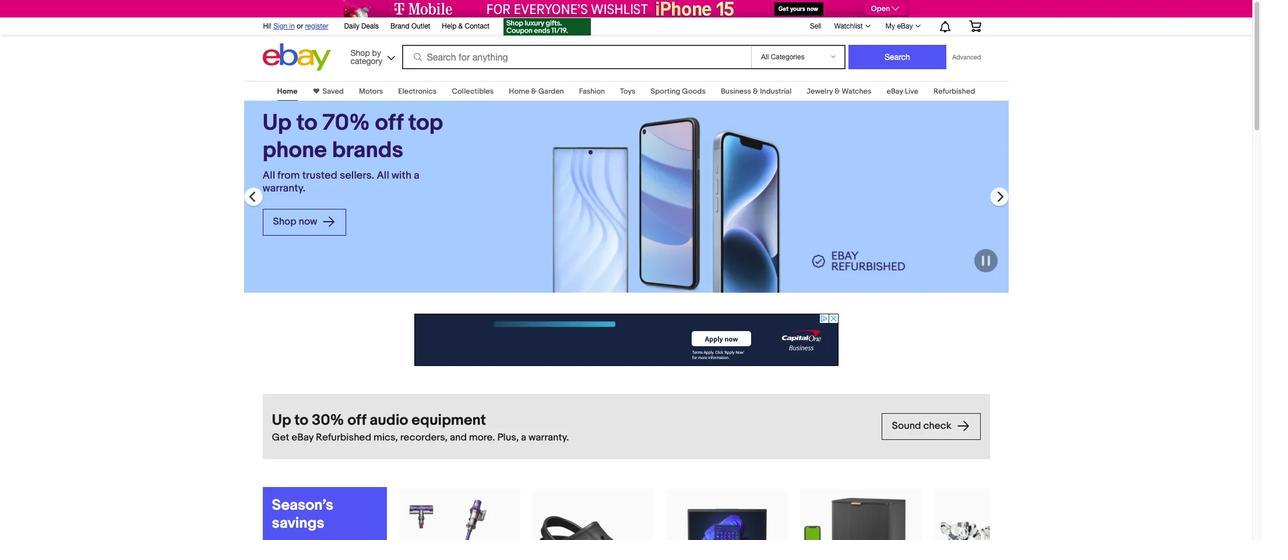 Task type: describe. For each thing, give the bounding box(es) containing it.
shop by category banner
[[257, 15, 990, 74]]

with
[[392, 169, 412, 182]]

sellers.
[[340, 169, 374, 182]]

brand
[[391, 22, 410, 30]]

sell link
[[805, 22, 827, 30]]

brands
[[332, 137, 403, 164]]

advanced link
[[947, 45, 987, 69]]

equipment
[[412, 412, 486, 430]]

up to 30% off audio equipment link
[[272, 412, 872, 431]]

warranty. inside up to 30% off audio equipment get ebay refurbished mics, recorders, and more. plus, a warranty.
[[529, 432, 569, 444]]

register link
[[305, 22, 329, 30]]

home for home & garden
[[509, 87, 530, 96]]

goods
[[682, 87, 706, 96]]

watches
[[842, 87, 872, 96]]

audio
[[370, 412, 408, 430]]

daily
[[344, 22, 360, 30]]

sporting goods link
[[651, 87, 706, 96]]

in
[[289, 22, 295, 30]]

jewelry
[[807, 87, 833, 96]]

electronics link
[[398, 87, 437, 96]]

off for 30%
[[348, 412, 366, 430]]

home & garden
[[509, 87, 564, 96]]

fashion link
[[579, 87, 605, 96]]

get the coupon image
[[504, 18, 591, 36]]

watchlist
[[834, 22, 863, 30]]

hi!
[[263, 22, 272, 30]]

fashion
[[579, 87, 605, 96]]

ebay live link
[[887, 87, 919, 96]]

ebay inside up to 30% off audio equipment get ebay refurbished mics, recorders, and more. plus, a warranty.
[[292, 432, 314, 444]]

open button
[[867, 2, 907, 15]]

crocs men's and women's shoes - baya clogs, slip on shoes, waterproof sandals image
[[532, 517, 654, 541]]

now
[[299, 216, 317, 228]]

industrial
[[760, 87, 792, 96]]

daily deals link
[[344, 20, 379, 33]]

and
[[450, 432, 467, 444]]

account navigation
[[257, 15, 990, 37]]

warranty. inside up to 70% off top phone brands all from trusted sellers. all with a warranty.
[[263, 182, 306, 195]]

my ebay
[[886, 22, 913, 30]]

help & contact
[[442, 22, 490, 30]]

savings
[[272, 515, 324, 533]]

collectibles
[[452, 87, 494, 96]]

outlet
[[411, 22, 430, 30]]

2 all from the left
[[377, 169, 389, 182]]

Search for anything text field
[[404, 46, 749, 68]]

& for industrial
[[753, 87, 759, 96]]

sporting goods
[[651, 87, 706, 96]]

a inside up to 70% off top phone brands all from trusted sellers. all with a warranty.
[[414, 169, 420, 182]]

sign in link
[[274, 22, 295, 30]]

dyson v10 animal + cordless vacuum cleaner | purple | new | previous generation image
[[398, 490, 520, 541]]

shop now
[[273, 216, 320, 228]]

refurbished link
[[934, 87, 976, 96]]

up to 70% off top phone brands all from trusted sellers. all with a warranty.
[[263, 110, 443, 195]]

sound check
[[892, 421, 954, 433]]

business & industrial
[[721, 87, 792, 96]]

brand outlet link
[[391, 20, 430, 33]]

& for contact
[[459, 22, 463, 30]]

advertisement region inside up to 70% off top phone brands main content
[[414, 314, 839, 367]]

up to 30% off audio equipment get ebay refurbished mics, recorders, and more. plus, a warranty.
[[272, 412, 569, 444]]

my
[[886, 22, 895, 30]]

shop by category
[[351, 48, 383, 66]]

toys
[[620, 87, 636, 96]]

season's
[[272, 497, 334, 515]]

shop for shop by category
[[351, 48, 370, 57]]

70%
[[322, 110, 370, 137]]

get
[[272, 432, 289, 444]]

deals
[[361, 22, 379, 30]]

off for 70%
[[375, 110, 403, 137]]

open
[[871, 4, 890, 13]]

ebay live
[[887, 87, 919, 96]]

recorders,
[[400, 432, 448, 444]]

season's savings link
[[272, 497, 377, 533]]

help & contact link
[[442, 20, 490, 33]]

shop for shop now
[[273, 216, 297, 228]]

0 vertical spatial advertisement region
[[344, 0, 909, 17]]

sell
[[810, 22, 822, 30]]

watchlist link
[[828, 19, 876, 33]]

up for up to 30% off audio equipment
[[272, 412, 291, 430]]

shop now link
[[263, 209, 346, 236]]

motors link
[[359, 87, 383, 96]]

your shopping cart image
[[969, 20, 982, 32]]



Task type: locate. For each thing, give the bounding box(es) containing it.
& right jewelry
[[835, 87, 840, 96]]

0 horizontal spatial home
[[277, 87, 298, 96]]

to left 70%
[[297, 110, 317, 137]]

advertisement region
[[344, 0, 909, 17], [414, 314, 839, 367]]

refurbished inside up to 30% off audio equipment get ebay refurbished mics, recorders, and more. plus, a warranty.
[[316, 432, 371, 444]]

ebay left live
[[887, 87, 903, 96]]

a right the plus, at left bottom
[[521, 432, 526, 444]]

to for 30%
[[295, 412, 309, 430]]

1 vertical spatial a
[[521, 432, 526, 444]]

0 vertical spatial off
[[375, 110, 403, 137]]

up for up to 70% off top phone brands
[[263, 110, 292, 137]]

0 horizontal spatial off
[[348, 412, 366, 430]]

collectibles link
[[452, 87, 494, 96]]

trusted
[[302, 169, 337, 182]]

1 vertical spatial refurbished
[[316, 432, 371, 444]]

electronics
[[398, 87, 437, 96]]

business & industrial link
[[721, 87, 792, 96]]

0 vertical spatial to
[[297, 110, 317, 137]]

1 vertical spatial ebay
[[887, 87, 903, 96]]

none submit inside shop by category 'banner'
[[849, 45, 947, 69]]

& for watches
[[835, 87, 840, 96]]

0 horizontal spatial refurbished
[[316, 432, 371, 444]]

help
[[442, 22, 457, 30]]

shop inside up to 70% off top phone brands main content
[[273, 216, 297, 228]]

1 vertical spatial off
[[348, 412, 366, 430]]

1 horizontal spatial home
[[509, 87, 530, 96]]

1 all from the left
[[263, 169, 275, 182]]

home left garden
[[509, 87, 530, 96]]

phone
[[263, 137, 327, 164]]

shop left the now
[[273, 216, 297, 228]]

refurbished down 30%
[[316, 432, 371, 444]]

0 horizontal spatial a
[[414, 169, 420, 182]]

off inside up to 70% off top phone brands all from trusted sellers. all with a warranty.
[[375, 110, 403, 137]]

plus,
[[497, 432, 519, 444]]

warranty. down from in the top of the page
[[263, 182, 306, 195]]

ebay right get at left bottom
[[292, 432, 314, 444]]

my ebay link
[[879, 19, 926, 33]]

1 horizontal spatial refurbished
[[934, 87, 976, 96]]

sporting
[[651, 87, 681, 96]]

all left with at the top of page
[[377, 169, 389, 182]]

shop left by
[[351, 48, 370, 57]]

to left 30%
[[295, 412, 309, 430]]

to
[[297, 110, 317, 137], [295, 412, 309, 430]]

up
[[263, 110, 292, 137], [272, 412, 291, 430]]

garden
[[538, 87, 564, 96]]

lenovo thinkpad x1 carbon gen 10 intel laptop, 14" ips,  i7-1270p vpro®, 32gb image
[[667, 490, 788, 541]]

shop inside shop by category
[[351, 48, 370, 57]]

saved
[[323, 87, 344, 96]]

up up get at left bottom
[[272, 412, 291, 430]]

ebay right my at the top right
[[897, 22, 913, 30]]

or
[[297, 22, 303, 30]]

& right business at the right of page
[[753, 87, 759, 96]]

to for 70%
[[297, 110, 317, 137]]

ebay
[[897, 22, 913, 30], [887, 87, 903, 96], [292, 432, 314, 444]]

0 horizontal spatial warranty.
[[263, 182, 306, 195]]

1 vertical spatial advertisement region
[[414, 314, 839, 367]]

up up from in the top of the page
[[263, 110, 292, 137]]

business
[[721, 87, 752, 96]]

off inside up to 30% off audio equipment get ebay refurbished mics, recorders, and more. plus, a warranty.
[[348, 412, 366, 430]]

2 home from the left
[[509, 87, 530, 96]]

by
[[372, 48, 381, 57]]

1 vertical spatial shop
[[273, 216, 297, 228]]

home & garden link
[[509, 87, 564, 96]]

off
[[375, 110, 403, 137], [348, 412, 366, 430]]

0 vertical spatial refurbished
[[934, 87, 976, 96]]

hi! sign in or register
[[263, 22, 329, 30]]

warranty.
[[263, 182, 306, 195], [529, 432, 569, 444]]

contact
[[465, 22, 490, 30]]

0 vertical spatial shop
[[351, 48, 370, 57]]

refurbished down the advanced link
[[934, 87, 976, 96]]

ebay inside account navigation
[[897, 22, 913, 30]]

shop
[[351, 48, 370, 57], [273, 216, 297, 228]]

warranty. down up to 30% off audio equipment link
[[529, 432, 569, 444]]

1 vertical spatial warranty.
[[529, 432, 569, 444]]

1 horizontal spatial all
[[377, 169, 389, 182]]

0 horizontal spatial all
[[263, 169, 275, 182]]

a inside up to 30% off audio equipment get ebay refurbished mics, recorders, and more. plus, a warranty.
[[521, 432, 526, 444]]

0 vertical spatial warranty.
[[263, 182, 306, 195]]

a
[[414, 169, 420, 182], [521, 432, 526, 444]]

0 horizontal spatial shop
[[273, 216, 297, 228]]

daily deals
[[344, 22, 379, 30]]

advanced
[[952, 54, 981, 61]]

live
[[905, 87, 919, 96]]

up inside up to 30% off audio equipment get ebay refurbished mics, recorders, and more. plus, a warranty.
[[272, 412, 291, 430]]

& right help
[[459, 22, 463, 30]]

shop by category button
[[345, 43, 398, 68]]

& inside help & contact link
[[459, 22, 463, 30]]

None submit
[[849, 45, 947, 69]]

all
[[263, 169, 275, 182], [377, 169, 389, 182]]

jewelry & watches link
[[807, 87, 872, 96]]

1 horizontal spatial off
[[375, 110, 403, 137]]

irobot roomba j7+ self-emptying vacuum cleaning robot - certified refurbished! image
[[801, 499, 922, 541]]

off left top
[[375, 110, 403, 137]]

mics,
[[374, 432, 398, 444]]

up inside up to 70% off top phone brands all from trusted sellers. all with a warranty.
[[263, 110, 292, 137]]

& for garden
[[531, 87, 537, 96]]

sound check link
[[882, 414, 981, 441]]

&
[[459, 22, 463, 30], [531, 87, 537, 96], [753, 87, 759, 96], [835, 87, 840, 96]]

to inside up to 70% off top phone brands all from trusted sellers. all with a warranty.
[[297, 110, 317, 137]]

home left saved link
[[277, 87, 298, 96]]

season's savings
[[272, 497, 334, 533]]

off right 30%
[[348, 412, 366, 430]]

register
[[305, 22, 329, 30]]

& left garden
[[531, 87, 537, 96]]

1/4 - 2 ct t.w. natural diamond studs in 14k white or yellow gold image
[[935, 490, 1057, 541]]

up to 70% off top phone brands main content
[[0, 74, 1253, 541]]

30%
[[312, 412, 344, 430]]

all left from in the top of the page
[[263, 169, 275, 182]]

more.
[[469, 432, 495, 444]]

1 horizontal spatial a
[[521, 432, 526, 444]]

1 horizontal spatial shop
[[351, 48, 370, 57]]

brand outlet
[[391, 22, 430, 30]]

home for home
[[277, 87, 298, 96]]

1 horizontal spatial warranty.
[[529, 432, 569, 444]]

refurbished
[[934, 87, 976, 96], [316, 432, 371, 444]]

sound
[[892, 421, 921, 433]]

check
[[924, 421, 952, 433]]

top
[[408, 110, 443, 137]]

sign
[[274, 22, 288, 30]]

motors
[[359, 87, 383, 96]]

0 vertical spatial ebay
[[897, 22, 913, 30]]

2 vertical spatial ebay
[[292, 432, 314, 444]]

0 vertical spatial a
[[414, 169, 420, 182]]

from
[[278, 169, 300, 182]]

a right with at the top of page
[[414, 169, 420, 182]]

up to 70% off top phone brands link
[[263, 110, 456, 165]]

home
[[277, 87, 298, 96], [509, 87, 530, 96]]

saved link
[[319, 87, 344, 96]]

category
[[351, 56, 383, 66]]

0 vertical spatial up
[[263, 110, 292, 137]]

1 vertical spatial up
[[272, 412, 291, 430]]

toys link
[[620, 87, 636, 96]]

1 home from the left
[[277, 87, 298, 96]]

to inside up to 30% off audio equipment get ebay refurbished mics, recorders, and more. plus, a warranty.
[[295, 412, 309, 430]]

jewelry & watches
[[807, 87, 872, 96]]

1 vertical spatial to
[[295, 412, 309, 430]]



Task type: vqa. For each thing, say whether or not it's contained in the screenshot.
Advertisement "region"
yes



